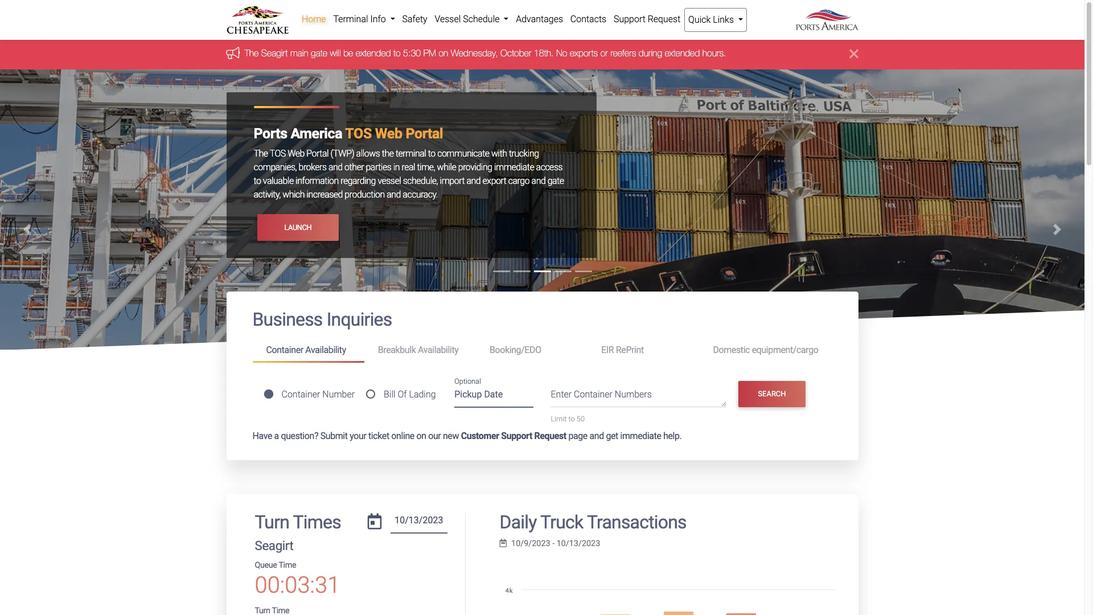 Task type: describe. For each thing, give the bounding box(es) containing it.
info
[[370, 14, 386, 24]]

daily
[[500, 511, 537, 533]]

transactions
[[587, 511, 687, 533]]

quick links
[[689, 14, 736, 25]]

the for the seagirt main gate will be extended to 5:30 pm on wednesday, october 18th.  no exports or reefers during extended hours.
[[245, 48, 259, 58]]

have
[[253, 430, 272, 441]]

brokers
[[299, 162, 327, 173]]

contacts
[[571, 14, 607, 24]]

enter container numbers
[[551, 389, 652, 400]]

real
[[402, 162, 415, 173]]

and down (twp)
[[329, 162, 343, 173]]

availability for container availability
[[305, 345, 346, 356]]

regarding
[[341, 176, 376, 186]]

of
[[398, 389, 407, 400]]

access
[[536, 162, 563, 173]]

0 vertical spatial portal
[[406, 126, 443, 142]]

question?
[[281, 430, 318, 441]]

request inside 00:03:31 main content
[[535, 430, 567, 441]]

customer support request link
[[461, 430, 567, 441]]

activity,
[[254, 189, 281, 200]]

Enter Container Numbers text field
[[551, 388, 727, 407]]

america
[[291, 126, 342, 142]]

limit
[[551, 415, 567, 423]]

0 vertical spatial web
[[375, 126, 402, 142]]

import
[[440, 176, 465, 186]]

calendar week image
[[500, 539, 507, 548]]

while
[[437, 162, 456, 173]]

the tos web portal (twp) allows the terminal to communicate with trucking companies,                         brokers and other parties in real time, while providing immediate access to valuable                         information regarding vessel schedule, import and export cargo and gate activity, which increased production and accuracy.
[[254, 148, 564, 200]]

immediate inside 00:03:31 main content
[[621, 430, 662, 441]]

allows
[[356, 148, 380, 159]]

0 vertical spatial tos
[[345, 126, 372, 142]]

main
[[290, 48, 309, 58]]

production
[[345, 189, 385, 200]]

container for container number
[[282, 389, 320, 400]]

companies,
[[254, 162, 297, 173]]

10/9/2023 - 10/13/2023
[[512, 539, 600, 548]]

gate inside alert
[[311, 48, 327, 58]]

turn times
[[255, 511, 341, 533]]

support request
[[614, 14, 681, 24]]

eir
[[602, 345, 614, 356]]

business inquiries
[[253, 309, 392, 331]]

domestic equipment/cargo
[[713, 345, 819, 356]]

advantages link
[[513, 8, 567, 31]]

support inside 00:03:31 main content
[[501, 430, 533, 441]]

queue time 00:03:31
[[255, 560, 340, 599]]

be
[[344, 48, 353, 58]]

2 extended from the left
[[665, 48, 700, 58]]

quick links link
[[684, 8, 748, 32]]

home
[[302, 14, 326, 24]]

gate inside the tos web portal (twp) allows the terminal to communicate with trucking companies,                         brokers and other parties in real time, while providing immediate access to valuable                         information regarding vessel schedule, import and export cargo and gate activity, which increased production and accuracy.
[[548, 176, 564, 186]]

pm
[[424, 48, 436, 58]]

turn
[[255, 511, 289, 533]]

october
[[501, 48, 532, 58]]

calendar day image
[[368, 513, 382, 529]]

vessel
[[435, 14, 461, 24]]

booking/edo link
[[476, 340, 588, 361]]

safety link
[[399, 8, 431, 31]]

contacts link
[[567, 8, 610, 31]]

your
[[350, 430, 367, 441]]

valuable
[[263, 176, 294, 186]]

providing
[[458, 162, 492, 173]]

time
[[279, 560, 296, 570]]

the
[[382, 148, 394, 159]]

18th.
[[534, 48, 554, 58]]

breakbulk
[[378, 345, 416, 356]]

booking/edo
[[490, 345, 542, 356]]

schedule,
[[403, 176, 438, 186]]

container for container availability
[[266, 345, 303, 356]]

to inside alert
[[394, 48, 401, 58]]

eir reprint
[[602, 345, 644, 356]]

links
[[713, 14, 734, 25]]

00:03:31
[[255, 572, 340, 599]]

bullhorn image
[[226, 47, 245, 59]]

terminal info
[[333, 14, 388, 24]]

and inside 00:03:31 main content
[[590, 430, 604, 441]]

Optional text field
[[455, 385, 534, 408]]

terminal info link
[[330, 8, 399, 31]]

which
[[283, 189, 305, 200]]

exports
[[570, 48, 598, 58]]

and down vessel
[[387, 189, 401, 200]]

domestic
[[713, 345, 750, 356]]

truck
[[541, 511, 583, 533]]

business
[[253, 309, 323, 331]]

inquiries
[[327, 309, 392, 331]]

trucking
[[509, 148, 539, 159]]

5:30
[[403, 48, 421, 58]]

terminal
[[396, 148, 426, 159]]

vessel
[[378, 176, 401, 186]]

on inside 00:03:31 main content
[[417, 430, 426, 441]]

ticket
[[369, 430, 389, 441]]

and down providing
[[467, 176, 481, 186]]

customer
[[461, 430, 499, 441]]

50
[[577, 415, 585, 423]]

immediate inside the tos web portal (twp) allows the terminal to communicate with trucking companies,                         brokers and other parties in real time, while providing immediate access to valuable                         information regarding vessel schedule, import and export cargo and gate activity, which increased production and accuracy.
[[494, 162, 534, 173]]

get
[[606, 430, 619, 441]]

information
[[296, 176, 339, 186]]



Task type: vqa. For each thing, say whether or not it's contained in the screenshot.
the right Home 'link'
no



Task type: locate. For each thing, give the bounding box(es) containing it.
0 vertical spatial the
[[245, 48, 259, 58]]

0 horizontal spatial availability
[[305, 345, 346, 356]]

request down limit
[[535, 430, 567, 441]]

cargo
[[509, 176, 530, 186]]

(twp)
[[331, 148, 354, 159]]

0 vertical spatial seagirt
[[261, 48, 288, 58]]

portal inside the tos web portal (twp) allows the terminal to communicate with trucking companies,                         brokers and other parties in real time, while providing immediate access to valuable                         information regarding vessel schedule, import and export cargo and gate activity, which increased production and accuracy.
[[307, 148, 329, 159]]

availability down 'business inquiries'
[[305, 345, 346, 356]]

bill of lading
[[384, 389, 436, 400]]

launch
[[285, 223, 312, 232]]

support up reefers
[[614, 14, 646, 24]]

container availability link
[[253, 340, 364, 363]]

None text field
[[391, 511, 448, 534]]

1 horizontal spatial gate
[[548, 176, 564, 186]]

container up the 50
[[574, 389, 613, 400]]

increased
[[307, 189, 343, 200]]

to up activity,
[[254, 176, 261, 186]]

support request link
[[610, 8, 684, 31]]

none text field inside 00:03:31 main content
[[391, 511, 448, 534]]

during
[[639, 48, 662, 58]]

the up 'companies,'
[[254, 148, 268, 159]]

seagirt up queue
[[255, 538, 294, 553]]

hours.
[[703, 48, 727, 58]]

0 horizontal spatial support
[[501, 430, 533, 441]]

ports
[[254, 126, 287, 142]]

1 horizontal spatial tos
[[345, 126, 372, 142]]

reprint
[[616, 345, 644, 356]]

1 vertical spatial web
[[288, 148, 305, 159]]

request left quick
[[648, 14, 681, 24]]

our
[[428, 430, 441, 441]]

container down business
[[266, 345, 303, 356]]

container number
[[282, 389, 355, 400]]

1 vertical spatial tos
[[270, 148, 286, 159]]

00:03:31 main content
[[218, 292, 867, 615]]

web up the
[[375, 126, 402, 142]]

queue
[[255, 560, 277, 570]]

to left the 50
[[569, 415, 575, 423]]

schedule
[[463, 14, 500, 24]]

tos web portal image
[[0, 70, 1085, 538]]

have a question? submit your ticket online on our new customer support request page and get immediate help.
[[253, 430, 682, 441]]

the inside alert
[[245, 48, 259, 58]]

2 availability from the left
[[418, 345, 459, 356]]

lading
[[409, 389, 436, 400]]

extended right be
[[356, 48, 391, 58]]

seagirt inside alert
[[261, 48, 288, 58]]

immediate right get
[[621, 430, 662, 441]]

1 horizontal spatial immediate
[[621, 430, 662, 441]]

communicate
[[438, 148, 490, 159]]

1 vertical spatial support
[[501, 430, 533, 441]]

1 horizontal spatial extended
[[665, 48, 700, 58]]

numbers
[[615, 389, 652, 400]]

the left the main
[[245, 48, 259, 58]]

to
[[394, 48, 401, 58], [428, 148, 436, 159], [254, 176, 261, 186], [569, 415, 575, 423]]

support
[[614, 14, 646, 24], [501, 430, 533, 441]]

advantages
[[516, 14, 563, 24]]

daily truck transactions
[[500, 511, 687, 533]]

ports america tos web portal
[[254, 126, 443, 142]]

0 horizontal spatial web
[[288, 148, 305, 159]]

on right pm
[[439, 48, 448, 58]]

1 vertical spatial on
[[417, 430, 426, 441]]

breakbulk availability link
[[364, 340, 476, 361]]

availability inside 'link'
[[305, 345, 346, 356]]

10/13/2023
[[557, 539, 600, 548]]

gate
[[311, 48, 327, 58], [548, 176, 564, 186]]

1 horizontal spatial portal
[[406, 126, 443, 142]]

1 availability from the left
[[305, 345, 346, 356]]

the for the tos web portal (twp) allows the terminal to communicate with trucking companies,                         brokers and other parties in real time, while providing immediate access to valuable                         information regarding vessel schedule, import and export cargo and gate activity, which increased production and accuracy.
[[254, 148, 268, 159]]

close image
[[850, 47, 859, 61]]

support right 'customer'
[[501, 430, 533, 441]]

seagirt left the main
[[261, 48, 288, 58]]

-
[[553, 539, 555, 548]]

and left get
[[590, 430, 604, 441]]

page
[[569, 430, 588, 441]]

tos up 'companies,'
[[270, 148, 286, 159]]

terminal
[[333, 14, 368, 24]]

1 horizontal spatial on
[[439, 48, 448, 58]]

breakbulk availability
[[378, 345, 459, 356]]

container
[[266, 345, 303, 356], [282, 389, 320, 400], [574, 389, 613, 400]]

gate left will
[[311, 48, 327, 58]]

0 vertical spatial immediate
[[494, 162, 534, 173]]

to inside 00:03:31 main content
[[569, 415, 575, 423]]

immediate
[[494, 162, 534, 173], [621, 430, 662, 441]]

will
[[330, 48, 341, 58]]

equipment/cargo
[[752, 345, 819, 356]]

availability right breakbulk
[[418, 345, 459, 356]]

search
[[758, 390, 786, 398]]

in
[[393, 162, 400, 173]]

tos up allows
[[345, 126, 372, 142]]

0 vertical spatial gate
[[311, 48, 327, 58]]

web up brokers
[[288, 148, 305, 159]]

extended right "during"
[[665, 48, 700, 58]]

1 horizontal spatial support
[[614, 14, 646, 24]]

vessel schedule link
[[431, 8, 513, 31]]

1 vertical spatial gate
[[548, 176, 564, 186]]

no
[[556, 48, 568, 58]]

seagirt inside 00:03:31 main content
[[255, 538, 294, 553]]

search button
[[739, 381, 806, 407]]

availability for breakbulk availability
[[418, 345, 459, 356]]

1 vertical spatial seagirt
[[255, 538, 294, 553]]

0 vertical spatial on
[[439, 48, 448, 58]]

optional
[[455, 377, 481, 386]]

eir reprint link
[[588, 340, 700, 361]]

0 horizontal spatial extended
[[356, 48, 391, 58]]

portal up terminal
[[406, 126, 443, 142]]

submit
[[320, 430, 348, 441]]

export
[[483, 176, 507, 186]]

container inside container availability 'link'
[[266, 345, 303, 356]]

0 vertical spatial request
[[648, 14, 681, 24]]

1 extended from the left
[[356, 48, 391, 58]]

to up time,
[[428, 148, 436, 159]]

1 vertical spatial portal
[[307, 148, 329, 159]]

on inside alert
[[439, 48, 448, 58]]

other
[[345, 162, 364, 173]]

or
[[601, 48, 608, 58]]

accuracy.
[[403, 189, 438, 200]]

home link
[[298, 8, 330, 31]]

the inside the tos web portal (twp) allows the terminal to communicate with trucking companies,                         brokers and other parties in real time, while providing immediate access to valuable                         information regarding vessel schedule, import and export cargo and gate activity, which increased production and accuracy.
[[254, 148, 268, 159]]

0 horizontal spatial request
[[535, 430, 567, 441]]

to left 5:30
[[394, 48, 401, 58]]

0 vertical spatial support
[[614, 14, 646, 24]]

0 horizontal spatial on
[[417, 430, 426, 441]]

and down access
[[532, 176, 546, 186]]

1 horizontal spatial availability
[[418, 345, 459, 356]]

the seagirt main gate will be extended to 5:30 pm on wednesday, october 18th.  no exports or reefers during extended hours.
[[245, 48, 727, 58]]

web inside the tos web portal (twp) allows the terminal to communicate with trucking companies,                         brokers and other parties in real time, while providing immediate access to valuable                         information regarding vessel schedule, import and export cargo and gate activity, which increased production and accuracy.
[[288, 148, 305, 159]]

times
[[293, 511, 341, 533]]

0 horizontal spatial immediate
[[494, 162, 534, 173]]

container left number
[[282, 389, 320, 400]]

1 horizontal spatial web
[[375, 126, 402, 142]]

on
[[439, 48, 448, 58], [417, 430, 426, 441]]

1 vertical spatial immediate
[[621, 430, 662, 441]]

safety
[[402, 14, 428, 24]]

the
[[245, 48, 259, 58], [254, 148, 268, 159]]

a
[[274, 430, 279, 441]]

immediate up cargo
[[494, 162, 534, 173]]

new
[[443, 430, 459, 441]]

wednesday,
[[451, 48, 498, 58]]

1 horizontal spatial request
[[648, 14, 681, 24]]

0 horizontal spatial tos
[[270, 148, 286, 159]]

online
[[391, 430, 415, 441]]

with
[[492, 148, 507, 159]]

10/9/2023
[[512, 539, 551, 548]]

tos inside the tos web portal (twp) allows the terminal to communicate with trucking companies,                         brokers and other parties in real time, while providing immediate access to valuable                         information regarding vessel schedule, import and export cargo and gate activity, which increased production and accuracy.
[[270, 148, 286, 159]]

limit to 50
[[551, 415, 585, 423]]

time,
[[417, 162, 435, 173]]

0 horizontal spatial portal
[[307, 148, 329, 159]]

on left our
[[417, 430, 426, 441]]

portal up brokers
[[307, 148, 329, 159]]

enter
[[551, 389, 572, 400]]

gate down access
[[548, 176, 564, 186]]

the seagirt main gate will be extended to 5:30 pm on wednesday, october 18th.  no exports or reefers during extended hours. alert
[[0, 38, 1085, 70]]

1 vertical spatial request
[[535, 430, 567, 441]]

reefers
[[611, 48, 636, 58]]

1 vertical spatial the
[[254, 148, 268, 159]]

0 horizontal spatial gate
[[311, 48, 327, 58]]



